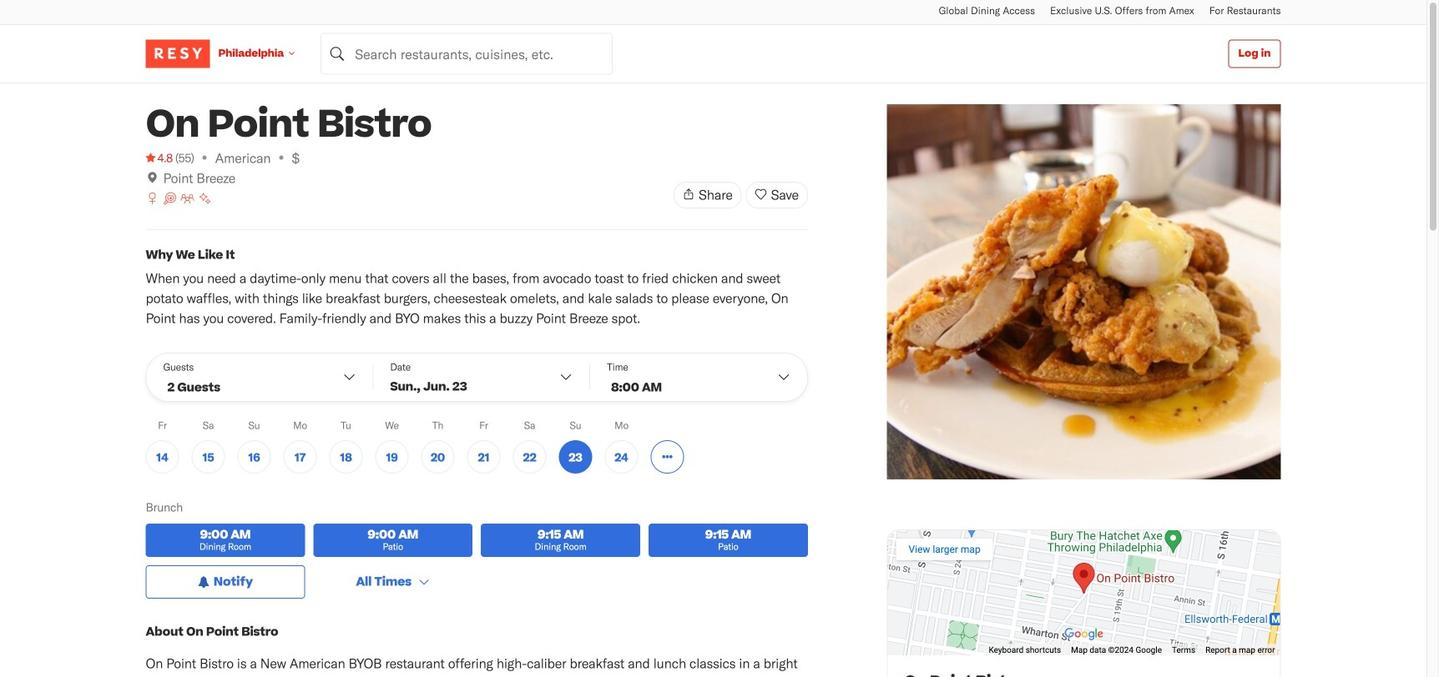 Task type: describe. For each thing, give the bounding box(es) containing it.
Search restaurants, cuisines, etc. text field
[[321, 33, 613, 75]]



Task type: locate. For each thing, give the bounding box(es) containing it.
4.8 out of 5 stars image
[[146, 149, 173, 166]]

None field
[[321, 33, 613, 75]]



Task type: vqa. For each thing, say whether or not it's contained in the screenshot.
4.7 out of 5 stars ICON
no



